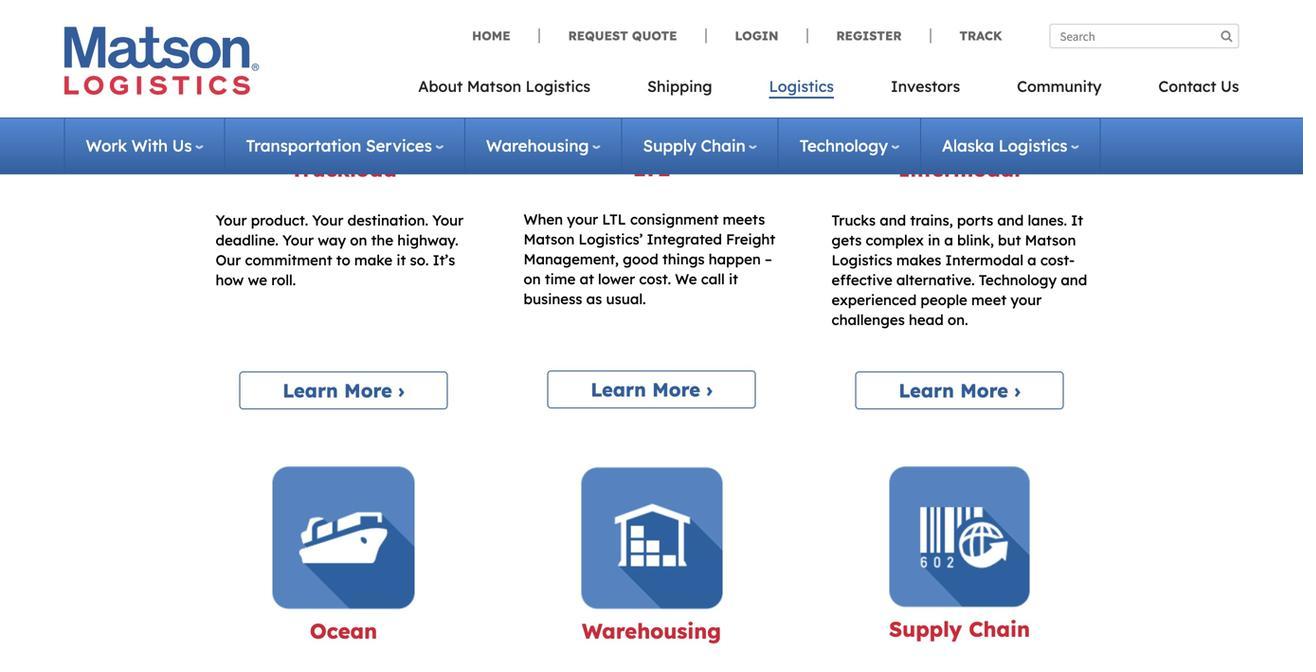 Task type: vqa. For each thing, say whether or not it's contained in the screenshot.
Register
yes



Task type: describe. For each thing, give the bounding box(es) containing it.
–
[[765, 250, 773, 269]]

truckload
[[290, 156, 397, 182]]

investors link
[[863, 71, 989, 110]]

call
[[701, 270, 725, 288]]

services
[[366, 136, 432, 156]]

learn for ltl
[[591, 378, 646, 402]]

way
[[318, 231, 346, 249]]

logistics inside trucks and trains, ports and lanes. it gets complex in a blink, but matson logistics makes intermodal a cost- effective alternative. technology and experienced people meet your challenges head on.
[[832, 251, 893, 269]]

your inside when your ltl consignment meets matson logistics' integrated freight management, good things happen – on time at lower cost. we call it business as usual.
[[567, 211, 599, 229]]

ltl inside when your ltl consignment meets matson logistics' integrated freight management, good things happen – on time at lower cost. we call it business as usual.
[[602, 211, 627, 229]]

experienced
[[832, 291, 917, 309]]

request quote
[[569, 28, 677, 44]]

matson logistics less than truckload icon image
[[581, 5, 723, 147]]

community link
[[989, 71, 1131, 110]]

contact
[[1159, 77, 1217, 96]]

effective
[[832, 271, 893, 289]]

1 vertical spatial supply chain link
[[890, 616, 1031, 643]]

top menu navigation
[[418, 71, 1240, 110]]

0 horizontal spatial and
[[880, 212, 907, 230]]

intermodal inside trucks and trains, ports and lanes. it gets complex in a blink, but matson logistics makes intermodal a cost- effective alternative. technology and experienced people meet your challenges head on.
[[946, 251, 1024, 269]]

as
[[587, 290, 602, 308]]

track link
[[931, 28, 1003, 44]]

register
[[837, 28, 902, 44]]

login
[[735, 28, 779, 44]]

roll.
[[271, 271, 296, 289]]

when your ltl consignment meets matson logistics' integrated freight management, good things happen – on time at lower cost. we call it business as usual.
[[524, 211, 776, 308]]

track
[[960, 28, 1003, 44]]

› for ltl
[[707, 378, 713, 402]]

in
[[928, 231, 941, 249]]

0 vertical spatial intermodal
[[899, 156, 1021, 182]]

request
[[569, 28, 628, 44]]

ocean link
[[310, 618, 377, 644]]

when
[[524, 211, 563, 229]]

our
[[216, 251, 241, 269]]

on inside your product. your destination. your deadline.  your way on the highway. our commitment to make it so. it's how we roll.
[[350, 231, 367, 249]]

lanes.
[[1028, 212, 1068, 230]]

how
[[216, 271, 244, 289]]

blink,
[[958, 231, 995, 249]]

community
[[1018, 77, 1102, 96]]

highway.
[[398, 231, 459, 249]]

your product. your destination. your deadline.  your way on the highway. our commitment to make it so. it's how we roll.
[[216, 212, 464, 289]]

transportation services
[[246, 136, 432, 156]]

meets
[[723, 211, 765, 229]]

about matson logistics link
[[418, 71, 619, 110]]

about matson logistics
[[418, 77, 591, 96]]

matson logistics image
[[64, 27, 259, 95]]

things
[[663, 250, 705, 269]]

home
[[472, 28, 511, 44]]

1 vertical spatial warehousing
[[582, 618, 722, 644]]

cost.
[[639, 270, 671, 288]]

ports
[[958, 212, 994, 230]]

time
[[545, 270, 576, 288]]

trains,
[[911, 212, 954, 230]]

quote
[[632, 28, 677, 44]]

home link
[[472, 28, 539, 44]]

contact us
[[1159, 77, 1240, 96]]

0 vertical spatial chain
[[701, 136, 746, 156]]

makes
[[897, 251, 942, 269]]

logistics'
[[579, 231, 643, 249]]

Search search field
[[1050, 24, 1240, 48]]

your up way
[[312, 212, 344, 230]]

1 horizontal spatial and
[[998, 212, 1024, 230]]

1 vertical spatial warehousing link
[[582, 618, 722, 644]]

1 vertical spatial a
[[1028, 251, 1037, 269]]

head
[[909, 311, 944, 329]]

to
[[336, 251, 351, 269]]

search image
[[1222, 30, 1233, 42]]

1 horizontal spatial chain
[[969, 616, 1031, 643]]

destination.
[[348, 212, 429, 230]]

cost-
[[1041, 251, 1075, 269]]

truckload link
[[290, 156, 397, 182]]

work with us
[[86, 136, 192, 156]]

0 horizontal spatial us
[[172, 136, 192, 156]]

0 horizontal spatial supply chain link
[[643, 136, 757, 156]]

product.
[[251, 212, 308, 230]]

it inside when your ltl consignment meets matson logistics' integrated freight management, good things happen – on time at lower cost. we call it business as usual.
[[729, 270, 739, 288]]

lower
[[598, 270, 635, 288]]

more for intermodal
[[961, 379, 1009, 403]]

management,
[[524, 250, 619, 269]]

login link
[[706, 28, 807, 44]]

make
[[355, 251, 393, 269]]

› for intermodal
[[1015, 379, 1021, 403]]

your up "deadline."
[[216, 212, 247, 230]]

learn more › link for intermodal
[[856, 372, 1064, 410]]

learn more › link for ltl
[[548, 371, 756, 409]]

logistics down request
[[526, 77, 591, 96]]

logistics down the login
[[770, 77, 834, 96]]

0 horizontal spatial technology
[[800, 136, 889, 156]]

request quote link
[[539, 28, 706, 44]]

more for truckload
[[344, 379, 392, 403]]

matson inside when your ltl consignment meets matson logistics' integrated freight management, good things happen – on time at lower cost. we call it business as usual.
[[524, 231, 575, 249]]

integrated
[[647, 231, 722, 249]]

technology link
[[800, 136, 900, 156]]

alaska logistics link
[[943, 136, 1079, 156]]

business
[[524, 290, 583, 308]]

trucks
[[832, 212, 876, 230]]

learn more › for truckload
[[283, 379, 405, 403]]



Task type: locate. For each thing, give the bounding box(es) containing it.
it left so.
[[397, 251, 406, 269]]

technology
[[800, 136, 889, 156], [979, 271, 1057, 289]]

learn more › for intermodal
[[899, 379, 1021, 403]]

0 horizontal spatial supply
[[643, 136, 697, 156]]

people
[[921, 291, 968, 309]]

on left the
[[350, 231, 367, 249]]

1 horizontal spatial ltl
[[633, 155, 671, 181]]

matson down home
[[467, 77, 522, 96]]

0 horizontal spatial more
[[344, 379, 392, 403]]

0 horizontal spatial ltl
[[602, 211, 627, 229]]

your
[[567, 211, 599, 229], [1011, 291, 1042, 309]]

the
[[371, 231, 394, 249]]

learn for truckload
[[283, 379, 338, 403]]

supply
[[643, 136, 697, 156], [890, 616, 963, 643]]

1 vertical spatial it
[[729, 270, 739, 288]]

logistics link
[[741, 71, 863, 110]]

us inside top menu navigation
[[1221, 77, 1240, 96]]

it down happen
[[729, 270, 739, 288]]

logistics
[[526, 77, 591, 96], [770, 77, 834, 96], [999, 136, 1068, 156], [832, 251, 893, 269]]

learn for intermodal
[[899, 379, 955, 403]]

we
[[675, 270, 697, 288]]

and up but
[[998, 212, 1024, 230]]

chain
[[701, 136, 746, 156], [969, 616, 1031, 643]]

2 horizontal spatial learn more › link
[[856, 372, 1064, 410]]

alaska
[[943, 136, 995, 156]]

0 vertical spatial warehousing
[[486, 136, 589, 156]]

your right meet
[[1011, 291, 1042, 309]]

but
[[999, 231, 1022, 249]]

meet
[[972, 291, 1007, 309]]

a
[[945, 231, 954, 249], [1028, 251, 1037, 269]]

1 horizontal spatial learn more ›
[[591, 378, 713, 402]]

alternative.
[[897, 271, 975, 289]]

contact us link
[[1131, 71, 1240, 110]]

intermodal link
[[899, 156, 1021, 182]]

usual.
[[606, 290, 646, 308]]

good
[[623, 250, 659, 269]]

0 horizontal spatial your
[[567, 211, 599, 229]]

your up 'logistics'' at the top of the page
[[567, 211, 599, 229]]

1 horizontal spatial it
[[729, 270, 739, 288]]

1 horizontal spatial supply
[[890, 616, 963, 643]]

0 horizontal spatial ›
[[399, 379, 405, 403]]

0 horizontal spatial a
[[945, 231, 954, 249]]

about
[[418, 77, 463, 96]]

1 horizontal spatial a
[[1028, 251, 1037, 269]]

1 horizontal spatial more
[[653, 378, 701, 402]]

2 horizontal spatial learn
[[899, 379, 955, 403]]

2 horizontal spatial ›
[[1015, 379, 1021, 403]]

consignment
[[631, 211, 719, 229]]

a left cost-
[[1028, 251, 1037, 269]]

0 horizontal spatial chain
[[701, 136, 746, 156]]

your up commitment
[[283, 231, 314, 249]]

investors
[[891, 77, 961, 96]]

logistics down community link
[[999, 136, 1068, 156]]

1 horizontal spatial technology
[[979, 271, 1057, 289]]

we
[[248, 271, 267, 289]]

0 vertical spatial supply
[[643, 136, 697, 156]]

a right in
[[945, 231, 954, 249]]

deadline.
[[216, 231, 279, 249]]

0 vertical spatial your
[[567, 211, 599, 229]]

0 vertical spatial supply chain link
[[643, 136, 757, 156]]

warehousing link
[[486, 136, 601, 156], [582, 618, 722, 644]]

0 horizontal spatial on
[[350, 231, 367, 249]]

matson down lanes.
[[1026, 231, 1077, 249]]

shipping
[[648, 77, 713, 96]]

1 vertical spatial on
[[524, 270, 541, 288]]

0 vertical spatial supply chain
[[643, 136, 746, 156]]

2 horizontal spatial and
[[1061, 271, 1088, 289]]

learn more › link for truckload
[[239, 372, 448, 410]]

on left time
[[524, 270, 541, 288]]

1 horizontal spatial supply chain link
[[890, 616, 1031, 643]]

1 horizontal spatial ›
[[707, 378, 713, 402]]

us
[[1221, 77, 1240, 96], [172, 136, 192, 156]]

1 vertical spatial intermodal
[[946, 251, 1024, 269]]

logistics up effective
[[832, 251, 893, 269]]

0 horizontal spatial learn more › link
[[239, 372, 448, 410]]

0 vertical spatial ltl
[[633, 155, 671, 181]]

work with us link
[[86, 136, 203, 156]]

› for truckload
[[399, 379, 405, 403]]

and up complex
[[880, 212, 907, 230]]

1 horizontal spatial supply chain
[[890, 616, 1031, 643]]

None search field
[[1050, 24, 1240, 48]]

1 vertical spatial supply
[[890, 616, 963, 643]]

1 horizontal spatial learn more › link
[[548, 371, 756, 409]]

with
[[132, 136, 168, 156]]

learn more › link
[[548, 371, 756, 409], [239, 372, 448, 410], [856, 372, 1064, 410]]

0 vertical spatial technology
[[800, 136, 889, 156]]

work
[[86, 136, 127, 156]]

so.
[[410, 251, 429, 269]]

it
[[1072, 212, 1084, 230]]

1 horizontal spatial us
[[1221, 77, 1240, 96]]

1 vertical spatial chain
[[969, 616, 1031, 643]]

more for ltl
[[653, 378, 701, 402]]

it inside your product. your destination. your deadline.  your way on the highway. our commitment to make it so. it's how we roll.
[[397, 251, 406, 269]]

matson inside trucks and trains, ports and lanes. it gets complex in a blink, but matson logistics makes intermodal a cost- effective alternative. technology and experienced people meet your challenges head on.
[[1026, 231, 1077, 249]]

0 horizontal spatial matson
[[467, 77, 522, 96]]

1 vertical spatial us
[[172, 136, 192, 156]]

0 horizontal spatial it
[[397, 251, 406, 269]]

trucks and trains, ports and lanes. it gets complex in a blink, but matson logistics makes intermodal a cost- effective alternative. technology and experienced people meet your challenges head on.
[[832, 212, 1088, 329]]

2 horizontal spatial more
[[961, 379, 1009, 403]]

learn
[[591, 378, 646, 402], [283, 379, 338, 403], [899, 379, 955, 403]]

›
[[707, 378, 713, 402], [399, 379, 405, 403], [1015, 379, 1021, 403]]

warehousing
[[486, 136, 589, 156], [582, 618, 722, 644]]

0 vertical spatial it
[[397, 251, 406, 269]]

0 horizontal spatial learn
[[283, 379, 338, 403]]

your inside trucks and trains, ports and lanes. it gets complex in a blink, but matson logistics makes intermodal a cost- effective alternative. technology and experienced people meet your challenges head on.
[[1011, 291, 1042, 309]]

alaska logistics
[[943, 136, 1068, 156]]

on inside when your ltl consignment meets matson logistics' integrated freight management, good things happen – on time at lower cost. we call it business as usual.
[[524, 270, 541, 288]]

ltl link
[[633, 155, 671, 181]]

freight
[[726, 231, 776, 249]]

commitment
[[245, 251, 332, 269]]

1 vertical spatial supply chain
[[890, 616, 1031, 643]]

0 vertical spatial on
[[350, 231, 367, 249]]

matson down when
[[524, 231, 575, 249]]

your up highway.
[[432, 212, 464, 230]]

transportation
[[246, 136, 361, 156]]

on.
[[948, 311, 969, 329]]

0 horizontal spatial supply chain
[[643, 136, 746, 156]]

1 vertical spatial ltl
[[602, 211, 627, 229]]

1 vertical spatial technology
[[979, 271, 1057, 289]]

happen
[[709, 250, 761, 269]]

challenges
[[832, 311, 905, 329]]

2 horizontal spatial matson
[[1026, 231, 1077, 249]]

and
[[880, 212, 907, 230], [998, 212, 1024, 230], [1061, 271, 1088, 289]]

matson inside about matson logistics link
[[467, 77, 522, 96]]

technology down top menu navigation
[[800, 136, 889, 156]]

transportation services link
[[246, 136, 444, 156]]

technology up meet
[[979, 271, 1057, 289]]

0 horizontal spatial learn more ›
[[283, 379, 405, 403]]

1 vertical spatial your
[[1011, 291, 1042, 309]]

1 horizontal spatial on
[[524, 270, 541, 288]]

complex
[[866, 231, 924, 249]]

at
[[580, 270, 594, 288]]

us right 'with' on the left top of the page
[[172, 136, 192, 156]]

on
[[350, 231, 367, 249], [524, 270, 541, 288]]

0 vertical spatial a
[[945, 231, 954, 249]]

it's
[[433, 251, 455, 269]]

supply chain
[[643, 136, 746, 156], [890, 616, 1031, 643]]

register link
[[807, 28, 931, 44]]

shipping link
[[619, 71, 741, 110]]

your
[[216, 212, 247, 230], [312, 212, 344, 230], [432, 212, 464, 230], [283, 231, 314, 249]]

intermodal down blink,
[[946, 251, 1024, 269]]

ltl
[[633, 155, 671, 181], [602, 211, 627, 229]]

ltl up 'logistics'' at the top of the page
[[602, 211, 627, 229]]

learn more › for ltl
[[591, 378, 713, 402]]

and down cost-
[[1061, 271, 1088, 289]]

intermodal down alaska
[[899, 156, 1021, 182]]

ltl up consignment
[[633, 155, 671, 181]]

1 horizontal spatial matson
[[524, 231, 575, 249]]

0 vertical spatial us
[[1221, 77, 1240, 96]]

gets
[[832, 231, 862, 249]]

us right contact
[[1221, 77, 1240, 96]]

2 horizontal spatial learn more ›
[[899, 379, 1021, 403]]

1 horizontal spatial your
[[1011, 291, 1042, 309]]

technology inside trucks and trains, ports and lanes. it gets complex in a blink, but matson logistics makes intermodal a cost- effective alternative. technology and experienced people meet your challenges head on.
[[979, 271, 1057, 289]]

ocean
[[310, 618, 377, 644]]

0 vertical spatial warehousing link
[[486, 136, 601, 156]]

more
[[653, 378, 701, 402], [344, 379, 392, 403], [961, 379, 1009, 403]]

1 horizontal spatial learn
[[591, 378, 646, 402]]



